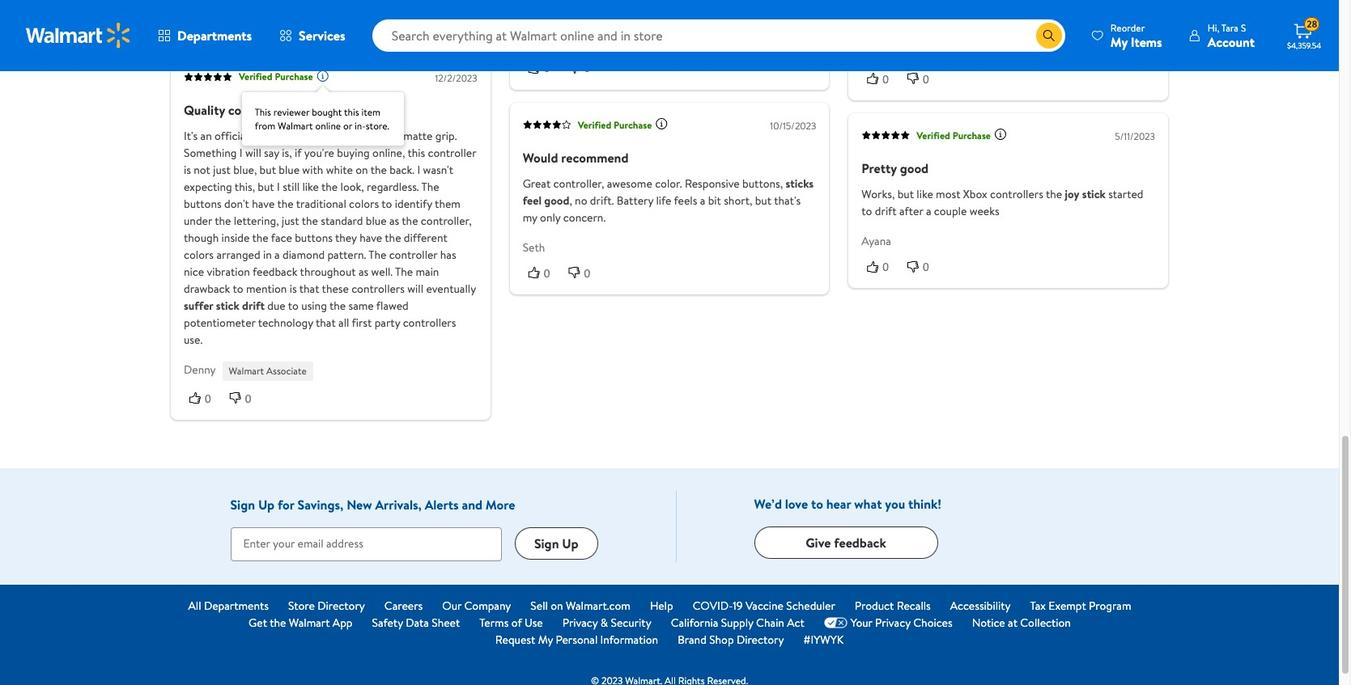 Task type: describe. For each thing, give the bounding box(es) containing it.
nice
[[184, 264, 204, 280]]

search icon image
[[1043, 29, 1055, 42]]

accessibility
[[950, 598, 1011, 614]]

different
[[404, 230, 447, 246]]

terms of use
[[479, 615, 543, 631]]

more
[[486, 496, 515, 514]]

the down "online,"
[[371, 162, 387, 178]]

verified for controller
[[239, 70, 272, 84]]

arrivals,
[[375, 496, 422, 514]]

after inside started to drift after a couple weeks
[[899, 203, 923, 219]]

store directory
[[288, 598, 365, 614]]

1 vertical spatial directory
[[737, 632, 784, 648]]

drift inside it's an official series x controller, with a nice, matte grip. something i will say is, if you're buying online, this controller is not just blue, but blue with white on the back. i wasn't expecting this, but i still like the look, regardless. the buttons don't have the traditional colors to identify them under the lettering, just the standard blue as the controller, though inside the face buttons they have the different colors arranged in a diamond pattern. the controller has nice vibration feedback throughout as well. the main drawback to mention is that these controllers will eventually suffer stick drift
[[242, 298, 265, 314]]

verified purchase information image for would
[[655, 117, 668, 130]]

1 privacy from the left
[[562, 615, 598, 631]]

sign for sign up
[[534, 535, 559, 553]]

but inside , no drift. battery life feels a bit short, but that's my only concern.
[[755, 192, 771, 209]]

we'd love to hear what you think!
[[754, 495, 941, 513]]

verified purchase for pretty good
[[917, 128, 991, 142]]

store
[[288, 598, 315, 614]]

this inside it's an official series x controller, with a nice, matte grip. something i will say is, if you're buying online, this controller is not just blue, but blue with white on the back. i wasn't expecting this, but i still like the look, regardless. the buttons don't have the traditional colors to identify them under the lettering, just the standard blue as the controller, though inside the face buttons they have the different colors arranged in a diamond pattern. the controller has nice vibration feedback throughout as well. the main drawback to mention is that these controllers will eventually suffer stick drift
[[408, 145, 425, 161]]

up for sign up for savings, new arrivals, alerts and more
[[258, 496, 274, 514]]

privacy choices icon image
[[824, 618, 847, 629]]

an
[[200, 128, 212, 144]]

to inside started to drift after a couple weeks
[[862, 203, 872, 219]]

the down traditional
[[302, 213, 318, 229]]

1 horizontal spatial blue
[[366, 213, 387, 229]]

walmart associate
[[229, 364, 307, 378]]

great
[[523, 175, 551, 192]]

act
[[787, 615, 804, 631]]

eventually
[[426, 281, 476, 297]]

weeks
[[970, 203, 999, 219]]

your privacy choices
[[851, 615, 953, 631]]

brand shop directory link
[[678, 632, 784, 649]]

store directory link
[[288, 598, 365, 615]]

verified purchase for would recommend
[[578, 118, 652, 131]]

give
[[806, 534, 831, 552]]

recalls
[[897, 598, 931, 614]]

get the walmart app link
[[249, 615, 353, 632]]

to down regardless.
[[382, 196, 392, 212]]

has
[[440, 247, 456, 263]]

safety data sheet link
[[372, 615, 460, 632]]

still
[[283, 179, 300, 195]]

the down identify in the left top of the page
[[402, 213, 418, 229]]

great controller, awesome color. responsive buttons, sticks feel good
[[523, 175, 814, 209]]

joy
[[1065, 186, 1079, 202]]

0 horizontal spatial have
[[252, 196, 275, 212]]

0 vertical spatial as
[[389, 213, 399, 229]]

arranged
[[216, 247, 260, 263]]

sign up
[[534, 535, 578, 553]]

in
[[263, 247, 272, 263]]

purchase for recommend
[[614, 118, 652, 131]]

due to using the same flawed potentiometer technology that all first party controllers use.
[[184, 298, 456, 348]]

5/11/2023
[[1115, 129, 1155, 143]]

get
[[249, 615, 267, 631]]

store.
[[366, 119, 389, 133]]

0 vertical spatial controller
[[228, 101, 284, 119]]

inside
[[221, 230, 250, 246]]

up for sign up
[[562, 535, 578, 553]]

Search search field
[[372, 19, 1065, 52]]

the left joy
[[1046, 186, 1062, 202]]

reorder
[[1111, 21, 1145, 34]]

savings,
[[297, 496, 344, 514]]

online,
[[372, 145, 405, 161]]

0 vertical spatial i
[[239, 145, 243, 161]]

#iywyk
[[803, 632, 844, 648]]

sell on walmart.com link
[[531, 598, 631, 615]]

face
[[271, 230, 292, 246]]

but down say
[[260, 162, 276, 178]]

s
[[1241, 21, 1246, 34]]

0 vertical spatial colors
[[349, 196, 379, 212]]

security
[[611, 615, 651, 631]]

that inside it's an official series x controller, with a nice, matte grip. something i will say is, if you're buying online, this controller is not just blue, but blue with white on the back. i wasn't expecting this, but i still like the look, regardless. the buttons don't have the traditional colors to identify them under the lettering, just the standard blue as the controller, though inside the face buttons they have the different colors arranged in a diamond pattern. the controller has nice vibration feedback throughout as well. the main drawback to mention is that these controllers will eventually suffer stick drift
[[299, 281, 319, 297]]

1 vertical spatial with
[[302, 162, 323, 178]]

no
[[575, 192, 587, 209]]

my inside reorder my items
[[1111, 33, 1128, 51]]

2 horizontal spatial the
[[421, 179, 439, 195]]

1 vertical spatial controller
[[428, 145, 476, 161]]

tax exempt program get the walmart app
[[249, 598, 1131, 631]]

lettering,
[[234, 213, 279, 229]]

2 vertical spatial controller,
[[421, 213, 472, 229]]

the left different
[[385, 230, 401, 246]]

the up traditional
[[321, 179, 338, 195]]

help
[[650, 598, 673, 614]]

regardless.
[[367, 179, 419, 195]]

awesome
[[607, 175, 652, 192]]

app
[[333, 615, 353, 631]]

0 vertical spatial controller,
[[292, 128, 343, 144]]

to right love
[[811, 495, 823, 513]]

drift inside started to drift after a couple weeks
[[875, 203, 897, 219]]

our company
[[442, 598, 511, 614]]

0 vertical spatial after
[[1007, 15, 1031, 31]]

battery
[[617, 192, 653, 209]]

buying
[[337, 145, 370, 161]]

something
[[184, 145, 237, 161]]

item
[[361, 105, 381, 119]]

Walmart Site-Wide search field
[[372, 19, 1065, 52]]

safety data sheet
[[372, 615, 460, 631]]

a right about
[[1064, 15, 1070, 31]]

2 vertical spatial i
[[277, 179, 280, 195]]

0 horizontal spatial blue
[[279, 162, 300, 178]]

1 horizontal spatial like
[[917, 186, 933, 202]]

walmart image
[[26, 23, 131, 49]]

grip.
[[435, 128, 457, 144]]

controller got bad stick drift after about a month
[[862, 15, 1105, 31]]

0 vertical spatial drift
[[982, 15, 1004, 31]]

all departments link
[[188, 598, 269, 615]]

flawed
[[376, 298, 409, 314]]

matte
[[403, 128, 433, 144]]

look,
[[340, 179, 364, 195]]

feedback inside it's an official series x controller, with a nice, matte grip. something i will say is, if you're buying online, this controller is not just blue, but blue with white on the back. i wasn't expecting this, but i still like the look, regardless. the buttons don't have the traditional colors to identify them under the lettering, just the standard blue as the controller, though inside the face buttons they have the different colors arranged in a diamond pattern. the controller has nice vibration feedback throughout as well. the main drawback to mention is that these controllers will eventually suffer stick drift
[[253, 264, 297, 280]]

,
[[569, 192, 572, 209]]

on inside sell on walmart.com link
[[551, 598, 563, 614]]

a inside , no drift. battery life feels a bit short, but that's my only concern.
[[700, 192, 705, 209]]

drawback
[[184, 281, 230, 297]]

this,
[[235, 179, 255, 195]]

about
[[1033, 15, 1062, 31]]

of
[[511, 615, 522, 631]]

careers link
[[384, 598, 423, 615]]

bad
[[934, 15, 953, 31]]

associate
[[266, 364, 307, 378]]

vibration
[[207, 264, 250, 280]]

0 horizontal spatial the
[[369, 247, 386, 263]]

reviewer
[[273, 105, 309, 119]]

but right works,
[[897, 186, 914, 202]]

your
[[851, 615, 872, 631]]

verified for recommend
[[578, 118, 611, 131]]

feels
[[674, 192, 697, 209]]

stick inside it's an official series x controller, with a nice, matte grip. something i will say is, if you're buying online, this controller is not just blue, but blue with white on the back. i wasn't expecting this, but i still like the look, regardless. the buttons don't have the traditional colors to identify them under the lettering, just the standard blue as the controller, though inside the face buttons they have the different colors arranged in a diamond pattern. the controller has nice vibration feedback throughout as well. the main drawback to mention is that these controllers will eventually suffer stick drift
[[216, 298, 239, 314]]

hear
[[826, 495, 851, 513]]

these
[[322, 281, 349, 297]]

walmart inside this reviewer bought this item from walmart online or in-store.
[[278, 119, 313, 133]]

suffer
[[184, 298, 213, 314]]

2 privacy from the left
[[875, 615, 911, 631]]

from
[[255, 119, 275, 133]]

wasn't
[[423, 162, 453, 178]]

buttons,
[[742, 175, 783, 192]]

or
[[343, 119, 352, 133]]

quality
[[184, 101, 225, 119]]

life
[[656, 192, 671, 209]]

2 horizontal spatial stick
[[1082, 186, 1106, 202]]

scheduler
[[786, 598, 835, 614]]

works,
[[862, 186, 895, 202]]

0 vertical spatial controllers
[[990, 186, 1043, 202]]

like inside it's an official series x controller, with a nice, matte grip. something i will say is, if you're buying online, this controller is not just blue, but blue with white on the back. i wasn't expecting this, but i still like the look, regardless. the buttons don't have the traditional colors to identify them under the lettering, just the standard blue as the controller, though inside the face buttons they have the different colors arranged in a diamond pattern. the controller has nice vibration feedback throughout as well. the main drawback to mention is that these controllers will eventually suffer stick drift
[[302, 179, 319, 195]]

on inside it's an official series x controller, with a nice, matte grip. something i will say is, if you're buying online, this controller is not just blue, but blue with white on the back. i wasn't expecting this, but i still like the look, regardless. the buttons don't have the traditional colors to identify them under the lettering, just the standard blue as the controller, though inside the face buttons they have the different colors arranged in a diamond pattern. the controller has nice vibration feedback throughout as well. the main drawback to mention is that these controllers will eventually suffer stick drift
[[356, 162, 368, 178]]

1 vertical spatial colors
[[184, 247, 214, 263]]

standard
[[321, 213, 363, 229]]

sell
[[531, 598, 548, 614]]



Task type: vqa. For each thing, say whether or not it's contained in the screenshot.
capital one  earn 5% cash back on walmart.com. see if you're pre-approved with no credit risk. learn how element
no



Task type: locate. For each thing, give the bounding box(es) containing it.
that left the all
[[316, 315, 336, 331]]

will down main on the top left of page
[[407, 281, 423, 297]]

that up using at left top
[[299, 281, 319, 297]]

the
[[421, 179, 439, 195], [369, 247, 386, 263], [395, 264, 413, 280]]

0 horizontal spatial purchase
[[275, 70, 313, 84]]

this down matte
[[408, 145, 425, 161]]

2 horizontal spatial drift
[[982, 15, 1004, 31]]

the
[[371, 162, 387, 178], [321, 179, 338, 195], [1046, 186, 1062, 202], [277, 196, 294, 212], [215, 213, 231, 229], [302, 213, 318, 229], [402, 213, 418, 229], [252, 230, 268, 246], [385, 230, 401, 246], [329, 298, 346, 314], [270, 615, 286, 631]]

using
[[301, 298, 327, 314]]

1 horizontal spatial after
[[1007, 15, 1031, 31]]

purchase
[[275, 70, 313, 84], [614, 118, 652, 131], [953, 128, 991, 142]]

after left couple
[[899, 203, 923, 219]]

2 horizontal spatial verified purchase information image
[[994, 128, 1007, 141]]

0 vertical spatial departments
[[177, 27, 252, 45]]

drift.
[[590, 192, 614, 209]]

to down works,
[[862, 203, 872, 219]]

0 horizontal spatial verified
[[239, 70, 272, 84]]

directory up app
[[318, 598, 365, 614]]

works, but like most xbox controllers the joy stick
[[862, 186, 1106, 202]]

1 vertical spatial my
[[538, 632, 553, 648]]

1 vertical spatial as
[[359, 264, 368, 280]]

buttons up under
[[184, 196, 222, 212]]

purchase for controller
[[275, 70, 313, 84]]

1 horizontal spatial as
[[389, 213, 399, 229]]

2 horizontal spatial purchase
[[953, 128, 991, 142]]

0 horizontal spatial as
[[359, 264, 368, 280]]

walmart inside 'tax exempt program get the walmart app'
[[289, 615, 330, 631]]

controller, up the you're
[[292, 128, 343, 144]]

as left well.
[[359, 264, 368, 280]]

1 vertical spatial controllers
[[351, 281, 405, 297]]

hi,
[[1208, 21, 1219, 34]]

feel
[[523, 192, 542, 209]]

1 horizontal spatial purchase
[[614, 118, 652, 131]]

privacy down sell on walmart.com
[[562, 615, 598, 631]]

0 horizontal spatial after
[[899, 203, 923, 219]]

color.
[[655, 175, 682, 192]]

for
[[278, 496, 294, 514]]

the down the 'wasn't'
[[421, 179, 439, 195]]

california supply chain act
[[671, 615, 804, 631]]

that inside due to using the same flawed potentiometer technology that all first party controllers use.
[[316, 315, 336, 331]]

1 horizontal spatial buttons
[[295, 230, 333, 246]]

on right sell
[[551, 598, 563, 614]]

controllers inside it's an official series x controller, with a nice, matte grip. something i will say is, if you're buying online, this controller is not just blue, but blue with white on the back. i wasn't expecting this, but i still like the look, regardless. the buttons don't have the traditional colors to identify them under the lettering, just the standard blue as the controller, though inside the face buttons they have the different colors arranged in a diamond pattern. the controller has nice vibration feedback throughout as well. the main drawback to mention is that these controllers will eventually suffer stick drift
[[351, 281, 405, 297]]

california
[[671, 615, 718, 631]]

will left say
[[245, 145, 261, 161]]

a right the 'in-'
[[370, 128, 375, 144]]

brand
[[678, 632, 707, 648]]

drift right bad
[[982, 15, 1004, 31]]

terms of use link
[[479, 615, 543, 632]]

technology
[[258, 315, 313, 331]]

verified purchase information image up color.
[[655, 117, 668, 130]]

0 vertical spatial is
[[184, 162, 191, 178]]

our
[[442, 598, 462, 614]]

1 horizontal spatial verified purchase
[[578, 118, 652, 131]]

1 horizontal spatial stick
[[955, 15, 979, 31]]

my left items
[[1111, 33, 1128, 51]]

though
[[184, 230, 219, 246]]

0 horizontal spatial buttons
[[184, 196, 222, 212]]

the down these
[[329, 298, 346, 314]]

as down identify in the left top of the page
[[389, 213, 399, 229]]

2 horizontal spatial controller,
[[553, 175, 604, 192]]

1 horizontal spatial this
[[408, 145, 425, 161]]

blue right standard
[[366, 213, 387, 229]]

1 horizontal spatial i
[[277, 179, 280, 195]]

after left about
[[1007, 15, 1031, 31]]

the right well.
[[395, 264, 413, 280]]

feedback
[[253, 264, 297, 280], [834, 534, 886, 552]]

1 horizontal spatial directory
[[737, 632, 784, 648]]

blue up still
[[279, 162, 300, 178]]

controllers inside due to using the same flawed potentiometer technology that all first party controllers use.
[[403, 315, 456, 331]]

privacy down product recalls
[[875, 615, 911, 631]]

1 horizontal spatial up
[[562, 535, 578, 553]]

give feedback
[[806, 534, 886, 552]]

1 horizontal spatial sign
[[534, 535, 559, 553]]

0 vertical spatial just
[[213, 162, 231, 178]]

x
[[283, 128, 290, 144]]

0 horizontal spatial good
[[544, 192, 569, 209]]

2 vertical spatial the
[[395, 264, 413, 280]]

departments inside "link"
[[204, 598, 269, 614]]

0 horizontal spatial directory
[[318, 598, 365, 614]]

services button
[[266, 16, 359, 55]]

have right they
[[360, 230, 382, 246]]

controllers down eventually
[[403, 315, 456, 331]]

california supply chain act link
[[671, 615, 804, 632]]

controllers down well.
[[351, 281, 405, 297]]

i left still
[[277, 179, 280, 195]]

buttons up diamond
[[295, 230, 333, 246]]

0 vertical spatial with
[[346, 128, 367, 144]]

privacy & security
[[562, 615, 651, 631]]

white
[[326, 162, 353, 178]]

the up well.
[[369, 247, 386, 263]]

this left item
[[344, 105, 359, 119]]

verified purchase information image for pretty
[[994, 128, 1007, 141]]

1 horizontal spatial my
[[1111, 33, 1128, 51]]

0 vertical spatial have
[[252, 196, 275, 212]]

1 horizontal spatial privacy
[[875, 615, 911, 631]]

zack
[[862, 45, 884, 61]]

controller, up no
[[553, 175, 604, 192]]

2 vertical spatial stick
[[216, 298, 239, 314]]

drift down mention
[[242, 298, 265, 314]]

departments up 'get'
[[204, 598, 269, 614]]

on down buying
[[356, 162, 368, 178]]

good up only
[[544, 192, 569, 209]]

0 horizontal spatial verified purchase information image
[[316, 70, 329, 83]]

accessibility link
[[950, 598, 1011, 615]]

0 vertical spatial will
[[245, 145, 261, 161]]

walmart left associate
[[229, 364, 264, 378]]

controller down different
[[389, 247, 438, 263]]

0 vertical spatial the
[[421, 179, 439, 195]]

bit
[[708, 192, 721, 209]]

directory down "chain"
[[737, 632, 784, 648]]

but right this,
[[258, 179, 274, 195]]

my down use
[[538, 632, 553, 648]]

to down vibration
[[233, 281, 243, 297]]

0 horizontal spatial verified purchase
[[239, 70, 313, 84]]

new
[[347, 496, 372, 514]]

brand shop directory
[[678, 632, 784, 648]]

sign inside button
[[534, 535, 559, 553]]

that
[[299, 281, 319, 297], [316, 315, 336, 331]]

walmart down store
[[289, 615, 330, 631]]

1 horizontal spatial verified
[[578, 118, 611, 131]]

use
[[525, 615, 543, 631]]

1 vertical spatial that
[[316, 315, 336, 331]]

walmart
[[278, 119, 313, 133], [229, 364, 264, 378], [289, 615, 330, 631]]

notice at collection link
[[972, 615, 1071, 632]]

0 horizontal spatial like
[[302, 179, 319, 195]]

company
[[464, 598, 511, 614]]

0 horizontal spatial feedback
[[253, 264, 297, 280]]

a left bit
[[700, 192, 705, 209]]

with down the you're
[[302, 162, 323, 178]]

think!
[[908, 495, 941, 513]]

shop
[[709, 632, 734, 648]]

1 horizontal spatial have
[[360, 230, 382, 246]]

0 horizontal spatial on
[[356, 162, 368, 178]]

1 horizontal spatial with
[[346, 128, 367, 144]]

verified purchase for quality controller
[[239, 70, 313, 84]]

0 horizontal spatial stick
[[216, 298, 239, 314]]

verified for good
[[917, 128, 950, 142]]

all
[[338, 315, 349, 331]]

1 vertical spatial have
[[360, 230, 382, 246]]

stick right joy
[[1082, 186, 1106, 202]]

verified purchase up the most
[[917, 128, 991, 142]]

controllers up weeks
[[990, 186, 1043, 202]]

up left for
[[258, 496, 274, 514]]

don't
[[224, 196, 249, 212]]

2 horizontal spatial verified purchase
[[917, 128, 991, 142]]

verified purchase up recommend
[[578, 118, 652, 131]]

just
[[213, 162, 231, 178], [282, 213, 299, 229]]

sign up sell
[[534, 535, 559, 553]]

the down still
[[277, 196, 294, 212]]

colors down "though"
[[184, 247, 214, 263]]

to inside due to using the same flawed potentiometer technology that all first party controllers use.
[[288, 298, 299, 314]]

2 vertical spatial controller
[[389, 247, 438, 263]]

0 vertical spatial up
[[258, 496, 274, 514]]

feedback down what
[[834, 534, 886, 552]]

2 horizontal spatial i
[[417, 162, 420, 178]]

1 vertical spatial this
[[408, 145, 425, 161]]

1 vertical spatial controller,
[[553, 175, 604, 192]]

0 horizontal spatial drift
[[242, 298, 265, 314]]

is left not on the top left
[[184, 162, 191, 178]]

the inside 'tax exempt program get the walmart app'
[[270, 615, 286, 631]]

0 horizontal spatial will
[[245, 145, 261, 161]]

0 vertical spatial sign
[[230, 496, 255, 514]]

this inside this reviewer bought this item from walmart online or in-store.
[[344, 105, 359, 119]]

2 vertical spatial controllers
[[403, 315, 456, 331]]

0 horizontal spatial privacy
[[562, 615, 598, 631]]

you
[[885, 495, 905, 513]]

have
[[252, 196, 275, 212], [360, 230, 382, 246]]

items
[[1131, 33, 1162, 51]]

choices
[[913, 615, 953, 631]]

controller
[[862, 15, 912, 31]]

1 horizontal spatial the
[[395, 264, 413, 280]]

0 horizontal spatial this
[[344, 105, 359, 119]]

sign for sign up for savings, new arrivals, alerts and more
[[230, 496, 255, 514]]

to right due
[[288, 298, 299, 314]]

1 vertical spatial i
[[417, 162, 420, 178]]

program
[[1089, 598, 1131, 614]]

$4,359.54
[[1287, 40, 1321, 51]]

1 vertical spatial drift
[[875, 203, 897, 219]]

like left the most
[[917, 186, 933, 202]]

like right still
[[302, 179, 319, 195]]

0 vertical spatial feedback
[[253, 264, 297, 280]]

your privacy choices link
[[824, 615, 953, 632]]

stick right bad
[[955, 15, 979, 31]]

0 vertical spatial good
[[900, 159, 929, 177]]

pretty
[[862, 159, 897, 177]]

but down 'buttons,'
[[755, 192, 771, 209]]

0 horizontal spatial with
[[302, 162, 323, 178]]

0 vertical spatial my
[[1111, 33, 1128, 51]]

sticks
[[786, 175, 814, 192]]

1 vertical spatial is
[[290, 281, 297, 297]]

departments up quality
[[177, 27, 252, 45]]

the up inside
[[215, 213, 231, 229]]

the down "lettering,"
[[252, 230, 268, 246]]

have up "lettering,"
[[252, 196, 275, 212]]

is right mention
[[290, 281, 297, 297]]

ayana
[[862, 233, 891, 249]]

1 vertical spatial walmart
[[229, 364, 264, 378]]

1 vertical spatial after
[[899, 203, 923, 219]]

up up sell on walmart.com
[[562, 535, 578, 553]]

the inside due to using the same flawed potentiometer technology that all first party controllers use.
[[329, 298, 346, 314]]

with up buying
[[346, 128, 367, 144]]

0 horizontal spatial just
[[213, 162, 231, 178]]

potentiometer
[[184, 315, 255, 331]]

Enter your email address field
[[230, 528, 502, 562]]

quality controller
[[184, 101, 284, 119]]

0 vertical spatial blue
[[279, 162, 300, 178]]

like
[[302, 179, 319, 195], [917, 186, 933, 202]]

controller down grip.
[[428, 145, 476, 161]]

colors down "look,"
[[349, 196, 379, 212]]

1 vertical spatial blue
[[366, 213, 387, 229]]

stick up potentiometer
[[216, 298, 239, 314]]

1 vertical spatial sign
[[534, 535, 559, 553]]

up inside button
[[562, 535, 578, 553]]

purchase up reviewer
[[275, 70, 313, 84]]

1 vertical spatial feedback
[[834, 534, 886, 552]]

help link
[[650, 598, 673, 615]]

first
[[352, 315, 372, 331]]

verified purchase information image up works, but like most xbox controllers the joy stick
[[994, 128, 1007, 141]]

verified up recommend
[[578, 118, 611, 131]]

just up face
[[282, 213, 299, 229]]

0 horizontal spatial is
[[184, 162, 191, 178]]

my inside notice at collection request my personal information
[[538, 632, 553, 648]]

feedback inside button
[[834, 534, 886, 552]]

1 vertical spatial up
[[562, 535, 578, 553]]

controller, down them on the top left of page
[[421, 213, 472, 229]]

19
[[733, 598, 743, 614]]

1 horizontal spatial will
[[407, 281, 423, 297]]

verified purchase information image up bought
[[316, 70, 329, 83]]

verified purchase up this
[[239, 70, 313, 84]]

exempt
[[1049, 598, 1086, 614]]

started to drift after a couple weeks
[[862, 186, 1143, 219]]

at
[[1008, 615, 1018, 631]]

seth
[[523, 239, 545, 255]]

1 horizontal spatial just
[[282, 213, 299, 229]]

#iywyk link
[[803, 632, 844, 649]]

verified purchase information image
[[316, 70, 329, 83], [655, 117, 668, 130], [994, 128, 1007, 141]]

diamond
[[283, 247, 325, 263]]

controller, inside great controller, awesome color. responsive buttons, sticks feel good
[[553, 175, 604, 192]]

purchase up xbox
[[953, 128, 991, 142]]

the right 'get'
[[270, 615, 286, 631]]

walmart.com
[[566, 598, 631, 614]]

1 vertical spatial just
[[282, 213, 299, 229]]

a right "in"
[[274, 247, 280, 263]]

feedback down "in"
[[253, 264, 297, 280]]

departments button
[[144, 16, 266, 55]]

good right the pretty
[[900, 159, 929, 177]]

account
[[1208, 33, 1255, 51]]

this reviewer bought this item from walmart online or in-store.
[[255, 105, 389, 133]]

sign left for
[[230, 496, 255, 514]]

1 horizontal spatial is
[[290, 281, 297, 297]]

1 vertical spatial will
[[407, 281, 423, 297]]

walmart up if
[[278, 119, 313, 133]]

directory
[[318, 598, 365, 614], [737, 632, 784, 648]]

1 vertical spatial buttons
[[295, 230, 333, 246]]

is
[[184, 162, 191, 178], [290, 281, 297, 297]]

controller up from on the top left of the page
[[228, 101, 284, 119]]

good inside great controller, awesome color. responsive buttons, sticks feel good
[[544, 192, 569, 209]]

notice at collection request my personal information
[[495, 615, 1071, 648]]

0 horizontal spatial my
[[538, 632, 553, 648]]

hi, tara s account
[[1208, 21, 1255, 51]]

most
[[936, 186, 961, 202]]

what
[[854, 495, 882, 513]]

0 vertical spatial buttons
[[184, 196, 222, 212]]

blue
[[279, 162, 300, 178], [366, 213, 387, 229]]

under
[[184, 213, 212, 229]]

sheet
[[432, 615, 460, 631]]

a inside started to drift after a couple weeks
[[926, 203, 931, 219]]

traditional
[[296, 196, 346, 212]]

1 vertical spatial on
[[551, 598, 563, 614]]

0 horizontal spatial controller,
[[292, 128, 343, 144]]

got
[[915, 15, 932, 31]]

1 vertical spatial stick
[[1082, 186, 1106, 202]]

verified up this
[[239, 70, 272, 84]]

a left couple
[[926, 203, 931, 219]]

i up blue,
[[239, 145, 243, 161]]

collection
[[1020, 615, 1071, 631]]

2 vertical spatial drift
[[242, 298, 265, 314]]

month
[[1072, 15, 1105, 31]]

purchase for good
[[953, 128, 991, 142]]

sign
[[230, 496, 255, 514], [534, 535, 559, 553]]

drift down works,
[[875, 203, 897, 219]]

departments inside dropdown button
[[177, 27, 252, 45]]

after
[[1007, 15, 1031, 31], [899, 203, 923, 219]]

purchase up recommend
[[614, 118, 652, 131]]



